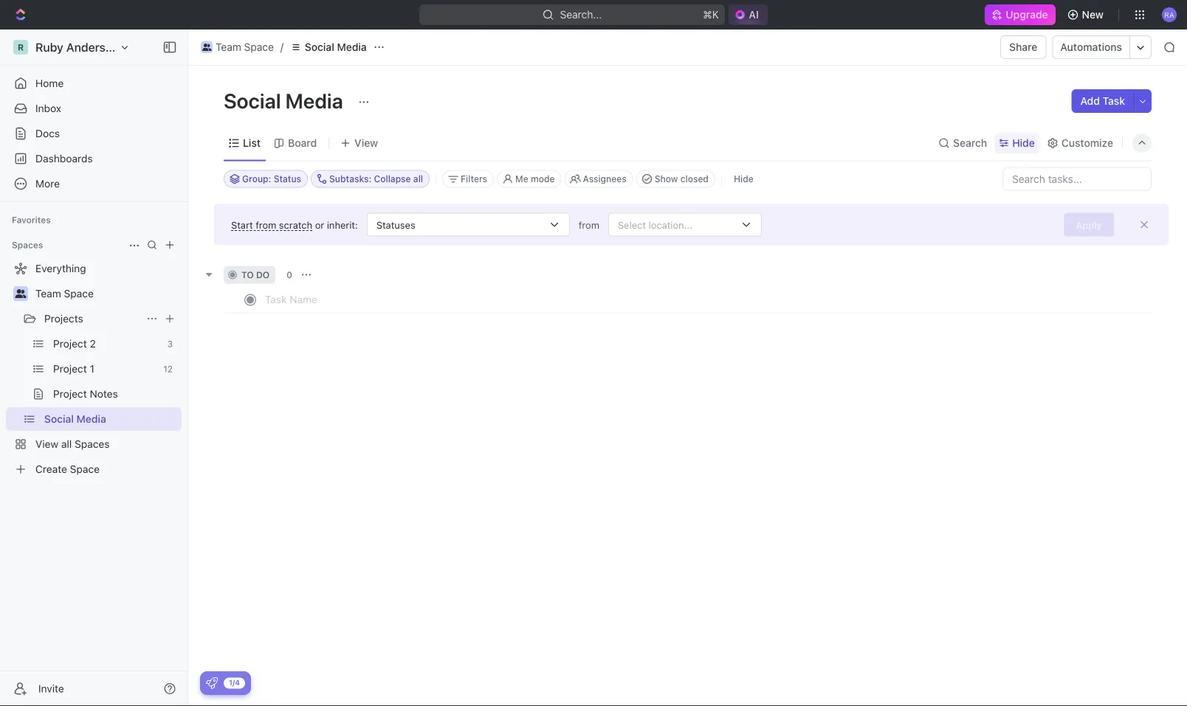 Task type: vqa. For each thing, say whether or not it's contained in the screenshot.
THE EVERYTHING
yes



Task type: describe. For each thing, give the bounding box(es) containing it.
0 vertical spatial social media
[[305, 41, 367, 53]]

social media inside tree
[[44, 413, 106, 425]]

0 vertical spatial team space
[[216, 41, 274, 53]]

hide inside hide button
[[734, 174, 754, 184]]

share
[[1010, 41, 1038, 53]]

automations button
[[1053, 36, 1130, 58]]

home link
[[6, 72, 182, 95]]

or
[[315, 219, 324, 230]]

2 from from the left
[[579, 219, 600, 230]]

0 vertical spatial media
[[337, 41, 367, 53]]

automations
[[1061, 41, 1122, 53]]

statuses button
[[358, 213, 579, 237]]

user group image inside tree
[[15, 289, 26, 298]]

3
[[167, 339, 173, 349]]

hide button
[[728, 170, 760, 188]]

⌘k
[[703, 8, 719, 21]]

show
[[655, 174, 678, 184]]

1/4
[[229, 679, 240, 687]]

create
[[35, 463, 67, 476]]

group:
[[242, 174, 271, 184]]

add task
[[1081, 95, 1125, 107]]

1 horizontal spatial social media link
[[286, 38, 370, 56]]

view button
[[335, 133, 383, 154]]

board
[[288, 137, 317, 149]]

project 2 link
[[53, 332, 161, 356]]

projects link
[[44, 307, 140, 331]]

dashboards link
[[6, 147, 182, 171]]

new
[[1082, 8, 1104, 21]]

start from scratch link
[[231, 219, 312, 231]]

ra button
[[1158, 3, 1181, 27]]

docs
[[35, 127, 60, 140]]

to do
[[241, 270, 270, 280]]

1 horizontal spatial team space link
[[197, 38, 278, 56]]

favorites
[[12, 215, 51, 225]]

12
[[163, 364, 173, 374]]

start
[[231, 219, 253, 230]]

project for project notes
[[53, 388, 87, 400]]

project notes
[[53, 388, 118, 400]]

media inside tree
[[77, 413, 106, 425]]

new button
[[1062, 3, 1113, 27]]

0 vertical spatial all
[[413, 174, 423, 184]]

inbox link
[[6, 97, 182, 120]]

1 vertical spatial team space link
[[35, 282, 179, 306]]

everything link
[[6, 257, 179, 281]]

dashboards
[[35, 152, 93, 165]]

collapse
[[374, 174, 411, 184]]

filters
[[461, 174, 487, 184]]

ai
[[749, 8, 759, 21]]

subtasks:
[[329, 174, 372, 184]]

favorites button
[[6, 211, 57, 229]]

mode
[[531, 174, 555, 184]]

more
[[35, 178, 60, 190]]

1 vertical spatial spaces
[[75, 438, 110, 450]]

view all spaces link
[[6, 433, 179, 456]]

closed
[[681, 174, 709, 184]]

ruby andersonn's workspace, , element
[[13, 40, 28, 55]]

project 2
[[53, 338, 96, 350]]

r
[[18, 42, 24, 52]]

0 vertical spatial team
[[216, 41, 241, 53]]

1 vertical spatial media
[[285, 88, 343, 113]]

ra
[[1165, 10, 1175, 19]]

search
[[953, 137, 987, 149]]

r button
[[9, 35, 134, 59]]

me mode
[[515, 174, 555, 184]]

project 1
[[53, 363, 94, 375]]

search button
[[934, 133, 992, 154]]

invite
[[38, 683, 64, 695]]

show closed
[[655, 174, 709, 184]]

hide button
[[995, 133, 1040, 154]]

select
[[618, 219, 646, 230]]

more button
[[6, 172, 182, 196]]

to
[[241, 270, 254, 280]]

view all spaces
[[35, 438, 110, 450]]

view for view
[[355, 137, 378, 149]]

group: status
[[242, 174, 301, 184]]

subtasks: collapse all
[[329, 174, 423, 184]]

everything
[[35, 263, 86, 275]]

onboarding checklist button image
[[206, 678, 218, 690]]

customize
[[1062, 137, 1114, 149]]

assignees button
[[564, 170, 633, 188]]

tree inside sidebar navigation
[[6, 257, 182, 481]]



Task type: locate. For each thing, give the bounding box(es) containing it.
1 horizontal spatial from
[[579, 219, 600, 230]]

add task button
[[1072, 89, 1134, 113]]

docs link
[[6, 122, 182, 145]]

hide right closed
[[734, 174, 754, 184]]

social media link
[[286, 38, 370, 56], [44, 408, 179, 431]]

view inside view all spaces link
[[35, 438, 58, 450]]

user group image inside team space link
[[202, 44, 211, 51]]

view for view all spaces
[[35, 438, 58, 450]]

project for project 1
[[53, 363, 87, 375]]

social media up board link
[[224, 88, 348, 113]]

tree
[[6, 257, 182, 481]]

1 vertical spatial social media link
[[44, 408, 179, 431]]

space inside create space link
[[70, 463, 100, 476]]

spaces up create space link
[[75, 438, 110, 450]]

0 horizontal spatial view
[[35, 438, 58, 450]]

social right /
[[305, 41, 334, 53]]

inbox
[[35, 102, 61, 114]]

1 horizontal spatial all
[[413, 174, 423, 184]]

social media
[[305, 41, 367, 53], [224, 88, 348, 113], [44, 413, 106, 425]]

2 vertical spatial social
[[44, 413, 74, 425]]

space
[[244, 41, 274, 53], [64, 288, 94, 300], [70, 463, 100, 476]]

projects
[[44, 313, 83, 325]]

do
[[256, 270, 270, 280]]

start from scratch or inherit:
[[231, 219, 358, 230]]

1 vertical spatial project
[[53, 363, 87, 375]]

0 vertical spatial hide
[[1013, 137, 1035, 149]]

team space link
[[197, 38, 278, 56], [35, 282, 179, 306]]

from
[[256, 219, 276, 230], [579, 219, 600, 230]]

create space
[[35, 463, 100, 476]]

search...
[[560, 8, 602, 21]]

all inside view all spaces link
[[61, 438, 72, 450]]

from right start
[[256, 219, 276, 230]]

social media link right /
[[286, 38, 370, 56]]

team down everything
[[35, 288, 61, 300]]

1 vertical spatial team space
[[35, 288, 94, 300]]

project notes link
[[53, 383, 179, 406]]

social inside tree
[[44, 413, 74, 425]]

inherit:
[[327, 219, 358, 230]]

home
[[35, 77, 64, 89]]

all up the create space
[[61, 438, 72, 450]]

team space
[[216, 41, 274, 53], [35, 288, 94, 300]]

1
[[90, 363, 94, 375]]

location...
[[649, 219, 693, 230]]

project 1 link
[[53, 357, 157, 381]]

media up board
[[285, 88, 343, 113]]

1 vertical spatial social media
[[224, 88, 348, 113]]

project
[[53, 338, 87, 350], [53, 363, 87, 375], [53, 388, 87, 400]]

project left 2
[[53, 338, 87, 350]]

2
[[90, 338, 96, 350]]

user group image
[[202, 44, 211, 51], [15, 289, 26, 298]]

1 vertical spatial user group image
[[15, 289, 26, 298]]

2 vertical spatial space
[[70, 463, 100, 476]]

2 vertical spatial social media
[[44, 413, 106, 425]]

hide right search
[[1013, 137, 1035, 149]]

team
[[216, 41, 241, 53], [35, 288, 61, 300]]

share button
[[1001, 35, 1047, 59]]

customize button
[[1043, 133, 1118, 154]]

team space up projects
[[35, 288, 94, 300]]

all right collapse
[[413, 174, 423, 184]]

1 horizontal spatial spaces
[[75, 438, 110, 450]]

list
[[243, 137, 261, 149]]

team inside sidebar navigation
[[35, 288, 61, 300]]

2 horizontal spatial social
[[305, 41, 334, 53]]

media right /
[[337, 41, 367, 53]]

status
[[274, 174, 301, 184]]

2 vertical spatial project
[[53, 388, 87, 400]]

media
[[337, 41, 367, 53], [285, 88, 343, 113], [77, 413, 106, 425]]

social
[[305, 41, 334, 53], [224, 88, 281, 113], [44, 413, 74, 425]]

notes
[[90, 388, 118, 400]]

hide inside hide dropdown button
[[1013, 137, 1035, 149]]

upgrade link
[[985, 4, 1056, 25]]

show closed button
[[636, 170, 715, 188]]

0 horizontal spatial all
[[61, 438, 72, 450]]

0 vertical spatial social media link
[[286, 38, 370, 56]]

spaces
[[12, 240, 43, 250], [75, 438, 110, 450]]

1 vertical spatial all
[[61, 438, 72, 450]]

view up create
[[35, 438, 58, 450]]

0 vertical spatial spaces
[[12, 240, 43, 250]]

view inside view button
[[355, 137, 378, 149]]

me
[[515, 174, 528, 184]]

1 vertical spatial social
[[224, 88, 281, 113]]

1 vertical spatial view
[[35, 438, 58, 450]]

from left select
[[579, 219, 600, 230]]

social up "view all spaces"
[[44, 413, 74, 425]]

0 vertical spatial social
[[305, 41, 334, 53]]

0 horizontal spatial team space
[[35, 288, 94, 300]]

spaces down favorites
[[12, 240, 43, 250]]

view button
[[335, 126, 383, 161]]

1 horizontal spatial view
[[355, 137, 378, 149]]

0 horizontal spatial social
[[44, 413, 74, 425]]

0 vertical spatial view
[[355, 137, 378, 149]]

space down view all spaces link
[[70, 463, 100, 476]]

0 vertical spatial team space link
[[197, 38, 278, 56]]

social media right /
[[305, 41, 367, 53]]

0 horizontal spatial social media link
[[44, 408, 179, 431]]

tree containing everything
[[6, 257, 182, 481]]

2 vertical spatial media
[[77, 413, 106, 425]]

filters button
[[442, 170, 494, 188]]

/
[[280, 41, 284, 53]]

0 vertical spatial space
[[244, 41, 274, 53]]

0 horizontal spatial team space link
[[35, 282, 179, 306]]

assignees
[[583, 174, 627, 184]]

team space link down everything link
[[35, 282, 179, 306]]

social media up "view all spaces"
[[44, 413, 106, 425]]

team left /
[[216, 41, 241, 53]]

0 horizontal spatial user group image
[[15, 289, 26, 298]]

statuses
[[376, 219, 416, 230]]

all
[[413, 174, 423, 184], [61, 438, 72, 450]]

onboarding checklist button element
[[206, 678, 218, 690]]

0 vertical spatial user group image
[[202, 44, 211, 51]]

Search tasks... text field
[[1004, 168, 1151, 190]]

team space inside sidebar navigation
[[35, 288, 94, 300]]

social up list
[[224, 88, 281, 113]]

1 horizontal spatial hide
[[1013, 137, 1035, 149]]

1 horizontal spatial team
[[216, 41, 241, 53]]

1 from from the left
[[256, 219, 276, 230]]

1 vertical spatial hide
[[734, 174, 754, 184]]

project for project 2
[[53, 338, 87, 350]]

media up view all spaces link
[[77, 413, 106, 425]]

space left /
[[244, 41, 274, 53]]

sidebar navigation
[[0, 30, 191, 707]]

view up subtasks: collapse all
[[355, 137, 378, 149]]

space down everything link
[[64, 288, 94, 300]]

team space left /
[[216, 41, 274, 53]]

1 horizontal spatial social
[[224, 88, 281, 113]]

1 project from the top
[[53, 338, 87, 350]]

0 horizontal spatial hide
[[734, 174, 754, 184]]

list link
[[240, 133, 261, 154]]

board link
[[285, 133, 317, 154]]

upgrade
[[1006, 8, 1048, 21]]

3 project from the top
[[53, 388, 87, 400]]

add
[[1081, 95, 1100, 107]]

1 vertical spatial team
[[35, 288, 61, 300]]

1 horizontal spatial user group image
[[202, 44, 211, 51]]

project down project 1
[[53, 388, 87, 400]]

scratch
[[279, 219, 312, 230]]

social media link down project notes link
[[44, 408, 179, 431]]

select location...
[[618, 219, 693, 230]]

view
[[355, 137, 378, 149], [35, 438, 58, 450]]

0
[[287, 270, 292, 280]]

0 horizontal spatial team
[[35, 288, 61, 300]]

0 horizontal spatial from
[[256, 219, 276, 230]]

0 vertical spatial project
[[53, 338, 87, 350]]

create space link
[[6, 458, 179, 481]]

select location... button
[[600, 213, 771, 237]]

1 vertical spatial space
[[64, 288, 94, 300]]

project left 1
[[53, 363, 87, 375]]

2 project from the top
[[53, 363, 87, 375]]

0 horizontal spatial spaces
[[12, 240, 43, 250]]

1 horizontal spatial team space
[[216, 41, 274, 53]]

ai button
[[729, 4, 768, 25]]

task
[[1103, 95, 1125, 107]]

team space link left /
[[197, 38, 278, 56]]

Task Name text field
[[265, 288, 696, 311]]

me mode button
[[497, 170, 562, 188]]



